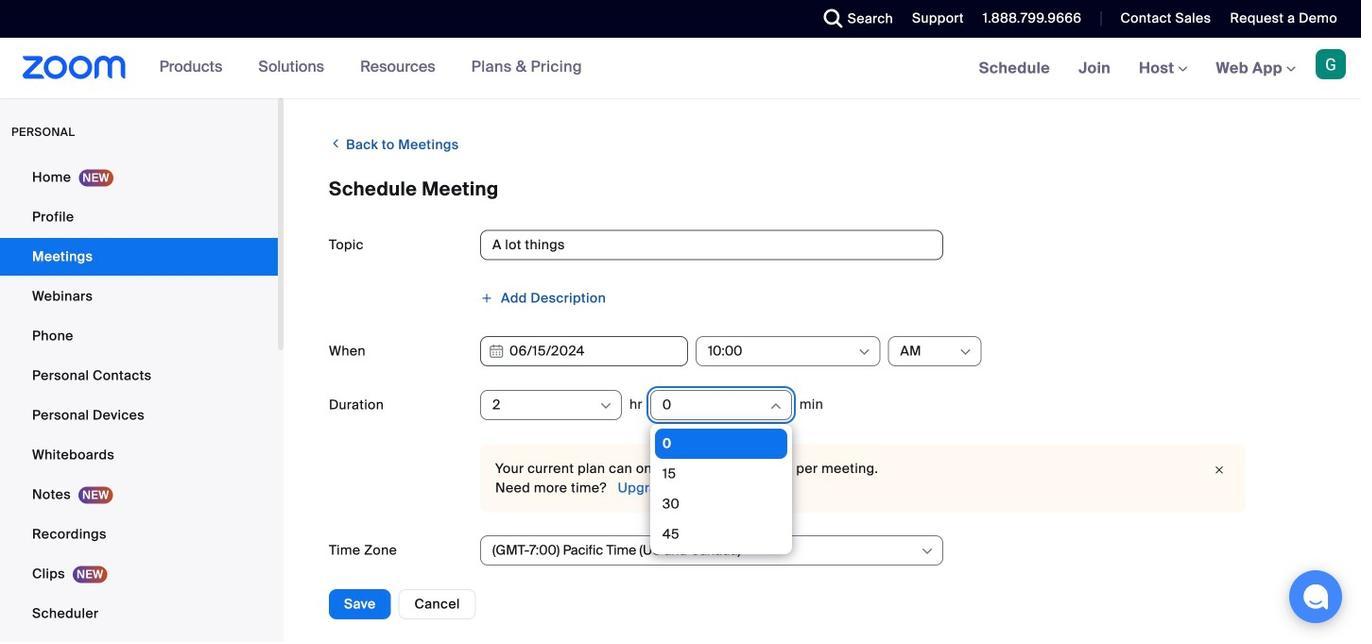 Task type: locate. For each thing, give the bounding box(es) containing it.
show options image down choose date text box
[[598, 399, 614, 414]]

0 vertical spatial show options image
[[857, 345, 872, 360]]

show options image right select start time text field on the bottom of page
[[857, 345, 872, 360]]

1 horizontal spatial show options image
[[857, 345, 872, 360]]

meetings navigation
[[965, 38, 1361, 100]]

select start time text field
[[708, 337, 856, 366]]

My Meeting text field
[[480, 230, 943, 260]]

close image
[[1208, 461, 1231, 480]]

show options image
[[857, 345, 872, 360], [598, 399, 614, 414]]

list box
[[655, 429, 787, 550]]

0 horizontal spatial show options image
[[598, 399, 614, 414]]

left image
[[329, 134, 343, 153]]

banner
[[0, 38, 1361, 100]]



Task type: describe. For each thing, give the bounding box(es) containing it.
choose date text field
[[480, 337, 688, 367]]

add image
[[480, 292, 493, 305]]

personal menu menu
[[0, 159, 278, 643]]

1 vertical spatial show options image
[[598, 399, 614, 414]]

hide options image
[[768, 399, 784, 414]]

product information navigation
[[126, 38, 596, 98]]

zoom logo image
[[23, 56, 126, 79]]

open chat image
[[1303, 584, 1329, 611]]



Task type: vqa. For each thing, say whether or not it's contained in the screenshot.
Hide options Icon in the right of the page
yes



